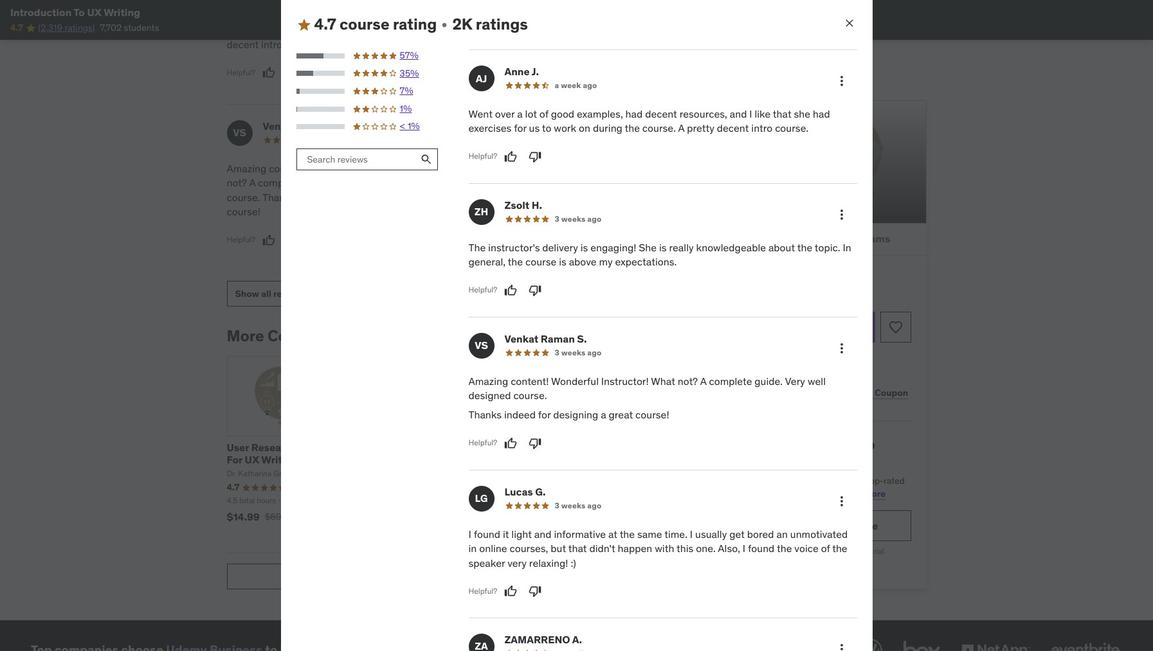 Task type: describe. For each thing, give the bounding box(es) containing it.
same for mark review by lucas g. as unhelpful icon
[[638, 528, 662, 541]]

s. for the mark review by lucas g. as helpful icon related to mark review by lucas g. as unhelpful icon
[[577, 332, 587, 345]]

introduction for introduction to ux writing
[[10, 6, 72, 19]]

h.
[[532, 199, 542, 212]]

an for mark review by lucas g. as unhelpful icon
[[777, 528, 788, 541]]

lucas g. lg
[[469, 120, 539, 139]]

ux inside user research and testing for ux writing dr. katharina grimm
[[245, 454, 259, 467]]

thanks indeed for designing a great course! for mark review by lucas g. as unhelpful image
[[227, 191, 427, 218]]

back
[[817, 353, 834, 363]]

course up j.
[[519, 23, 550, 36]]

0 vertical spatial work
[[252, 23, 274, 36]]

mark review by zsolt h. as unhelpful image
[[529, 284, 542, 297]]

0 vertical spatial examples,
[[335, 0, 381, 7]]

for left xsmall image
[[425, 9, 438, 22]]

for
[[227, 454, 243, 467]]

what for mark review by lucas g. as unhelpful icon
[[651, 375, 675, 388]]

3 weeks ago for zsolt h.
[[555, 214, 602, 224]]

0 horizontal spatial she
[[341, 9, 358, 22]]

0 vertical spatial resources,
[[227, 9, 274, 22]]

user research and testing for ux writing link
[[227, 441, 357, 467]]

ux writing in practice: documentation & processes dr. katharina grimm 4.5
[[534, 441, 672, 494]]

report abuse
[[423, 571, 481, 582]]

courses
[[268, 326, 328, 346]]

0 horizontal spatial intro
[[261, 38, 282, 51]]

lucas for lucas g. lg
[[498, 120, 527, 133]]

1 horizontal spatial katharina
[[377, 326, 448, 346]]

1 vertical spatial above
[[569, 256, 597, 268]]

0 vertical spatial instructor's
[[482, 0, 534, 7]]

report
[[423, 571, 453, 582]]

$44.99
[[572, 511, 601, 523]]

preview
[[769, 200, 809, 213]]

of right lucas g. lg
[[540, 107, 549, 120]]

preview this course
[[769, 200, 865, 213]]

$14.99 for documentation
[[534, 511, 567, 524]]

dr. katharina grimm link
[[352, 326, 502, 346]]

0 vertical spatial the
[[462, 0, 479, 7]]

0 vertical spatial pretty
[[385, 23, 412, 36]]

0 vertical spatial to
[[240, 23, 249, 36]]

writing up 7,702 students
[[104, 6, 140, 19]]

1 horizontal spatial 4.7
[[227, 482, 240, 494]]

she inside dialog
[[639, 241, 657, 254]]

content! for the mark review by lucas g. as helpful icon related to mark review by lucas g. as unhelpful icon
[[511, 375, 549, 388]]

1 vertical spatial the
[[469, 241, 486, 254]]

7,702
[[100, 22, 122, 34]]

introduction to technical writing
[[380, 441, 503, 467]]

teams
[[859, 232, 891, 245]]

total for for
[[239, 496, 255, 506]]

0 vertical spatial us
[[227, 23, 238, 36]]

get this course, plus 11,000+ of our top-rated courses, with personal plan.
[[723, 475, 905, 500]]

0 horizontal spatial knowledgeable
[[489, 9, 559, 22]]

0 vertical spatial really
[[462, 9, 487, 22]]

it for the mark review by lucas g. as helpful icon related to mark review by lucas g. as unhelpful icon
[[503, 528, 509, 541]]

complete for mark review by lucas g. as unhelpful image the mark review by lucas g. as helpful icon
[[258, 177, 301, 189]]

ratings)
[[65, 22, 95, 34]]

grimm for user research and testing for ux writing
[[274, 469, 297, 479]]

27
[[283, 496, 292, 506]]

helpful? for mark review by lucas g. as unhelpful image the mark review by lucas g. as helpful icon
[[462, 249, 491, 259]]

1 horizontal spatial pretty
[[687, 122, 715, 135]]

top
[[855, 437, 875, 453]]

hours for documentation
[[558, 496, 577, 506]]

in for mark review by lucas g. as unhelpful icon
[[469, 542, 477, 555]]

for up mark review by venkat raman s. as unhelpful icon
[[538, 409, 551, 422]]

j.
[[532, 65, 539, 78]]

indeed for mark review by lucas g. as unhelpful image
[[298, 191, 330, 204]]

instructor! for the mark review by lucas g. as helpful icon related to mark review by lucas g. as unhelpful icon
[[601, 375, 649, 388]]

very for mark review by lucas g. as unhelpful icon
[[508, 557, 527, 570]]

0 horizontal spatial went over a lot of good examples, had decent resources, and i like that she had exercises for us to work on during the course. a pretty decent intro course.
[[227, 0, 438, 51]]

4.5 total hours
[[227, 496, 276, 506]]

she inside dialog
[[794, 107, 811, 120]]

1% inside "button"
[[400, 103, 412, 114]]

writing inside user research and testing for ux writing dr. katharina grimm
[[261, 454, 298, 467]]

try personal plan for free link
[[723, 511, 911, 542]]

0 vertical spatial lot
[[283, 0, 295, 7]]

at for mark review by lucas g. as unhelpful icon
[[609, 528, 618, 541]]

day
[[775, 353, 788, 363]]

additional actions for review by lucas g. image
[[834, 494, 850, 509]]

same for mark review by lucas g. as unhelpful image
[[631, 162, 656, 175]]

(2,319 ratings)
[[38, 22, 95, 34]]

venkat raman s. for mark review by lucas g. as unhelpful image
[[263, 120, 345, 133]]

rated
[[884, 475, 905, 487]]

relaxing! for the mark review by lucas g. as helpful icon related to mark review by lucas g. as unhelpful icon
[[529, 557, 568, 570]]

general, inside dialog
[[469, 256, 506, 268]]

Search reviews text field
[[296, 149, 416, 171]]

lg inside lucas g. lg
[[469, 126, 482, 139]]

a.
[[572, 634, 582, 647]]

exercises inside dialog
[[469, 122, 512, 135]]

<
[[400, 121, 406, 132]]

processes
[[621, 454, 672, 467]]

zsolt h.
[[505, 199, 542, 212]]

23 lectures
[[584, 496, 622, 506]]

medium image
[[296, 17, 312, 33]]

plan
[[819, 520, 840, 532]]

0 vertical spatial the instructor's delivery is engaging! she is really knowledgeable about the topic. in general, the course is above my expectations.
[[462, 0, 671, 36]]

0 vertical spatial delivery
[[536, 0, 572, 7]]

found up mark review by lucas g. as unhelpful image
[[514, 205, 541, 218]]

course,
[[757, 475, 787, 487]]

online for mark review by lucas g. as unhelpful icon
[[479, 542, 507, 555]]

more
[[227, 326, 264, 346]]

introduction to technical writing link
[[380, 441, 503, 467]]

g. for lucas g. lg
[[529, 120, 539, 133]]

report abuse button
[[227, 564, 677, 590]]

money-
[[790, 353, 817, 363]]

netapp image
[[959, 637, 1033, 652]]

by
[[331, 326, 349, 346]]

0 vertical spatial above
[[563, 23, 590, 36]]

gift this course
[[767, 387, 833, 399]]

1 horizontal spatial work
[[554, 122, 577, 135]]

7,702 students
[[100, 22, 159, 34]]

additional actions for review by anne j. image
[[834, 73, 850, 89]]

this for preview
[[811, 200, 830, 213]]

1 vertical spatial on
[[579, 122, 591, 135]]

mark review by lucas g. as helpful image for mark review by lucas g. as unhelpful icon
[[504, 585, 517, 598]]

show all reviews
[[235, 288, 306, 300]]

0 vertical spatial like
[[302, 9, 318, 22]]

mark review by venkat raman s. as helpful image
[[263, 234, 275, 247]]

additional actions for review by zsolt h. image
[[834, 207, 850, 223]]

2
[[534, 496, 538, 506]]

all
[[261, 288, 271, 300]]

wishlist image
[[888, 320, 904, 335]]

1 vertical spatial 4.5
[[227, 496, 238, 506]]

to inside subscribe to udemy's top courses
[[786, 437, 799, 453]]

raman for mark review by lucas g. as unhelpful image the mark review by lucas g. as helpful icon
[[299, 120, 333, 133]]

1 vertical spatial engaging!
[[591, 241, 637, 254]]

hours for for
[[257, 496, 276, 506]]

more courses by dr. katharina grimm
[[227, 326, 502, 346]]

practice:
[[601, 441, 645, 454]]

to for technical
[[444, 441, 455, 454]]

weeks for venkat raman s.
[[562, 348, 586, 357]]

found down try
[[748, 542, 775, 555]]

0 vertical spatial exercises
[[380, 9, 423, 22]]

per
[[816, 547, 827, 557]]

very for mark review by lucas g. as unhelpful icon
[[785, 375, 805, 388]]

1% button
[[296, 103, 438, 115]]

week
[[561, 80, 581, 90]]

0 vertical spatial in
[[636, 9, 644, 22]]

27 lectures
[[283, 496, 321, 506]]

(2,319
[[38, 22, 62, 34]]

online for mark review by lucas g. as unhelpful image
[[462, 191, 490, 204]]

amazing content! wonderful instructor! what not? a complete guide. very well designed course. for mark review by lucas g. as unhelpful icon
[[469, 375, 826, 402]]

guarantee
[[836, 353, 872, 363]]

helpful? for mark review by anne j. as unhelpful icon's mark review by anne j. as helpful image
[[469, 151, 497, 161]]

0 horizontal spatial good
[[309, 0, 333, 7]]

courses, for mark review by lucas g. as unhelpful icon
[[510, 542, 548, 555]]

lifetime
[[797, 369, 825, 379]]

beginner
[[474, 496, 505, 506]]

helpful? for mark review by zsolt h. as helpful icon
[[469, 285, 497, 295]]

helpful? left mark review by venkat raman s. as helpful image
[[227, 235, 255, 245]]

of up 'medium' image
[[298, 0, 307, 7]]

1 horizontal spatial us
[[529, 122, 540, 135]]

1 vertical spatial topic.
[[815, 241, 841, 254]]

gift this course link
[[764, 380, 835, 406]]

0 horizontal spatial 4.7
[[10, 22, 23, 34]]

0 vertical spatial my
[[593, 23, 606, 36]]

subscribe
[[723, 437, 784, 453]]

1 horizontal spatial dr.
[[352, 326, 373, 346]]

1 horizontal spatial grimm
[[452, 326, 502, 346]]

rating
[[393, 14, 437, 34]]

our
[[852, 475, 865, 487]]

of down plan
[[821, 542, 830, 555]]

ago for venkat raman s.
[[588, 348, 602, 357]]

1 horizontal spatial went
[[469, 107, 493, 120]]

lucas g.
[[505, 486, 546, 498]]

$69.99
[[265, 511, 294, 523]]

1 vertical spatial good
[[551, 107, 575, 120]]

i found it light and informative at the same time. i usually get bored an unmotivated in online courses, but that didn't happen with this one. also, i found the voice of the speaker very relaxing! :) for mark review by lucas g. as unhelpful icon
[[469, 528, 848, 570]]

expectations. inside dialog
[[615, 256, 677, 268]]

3 weeks ago for lucas g.
[[555, 501, 602, 511]]

7% button
[[296, 85, 438, 98]]

ux writing in practice: documentation & processes link
[[534, 441, 672, 467]]

students
[[124, 22, 159, 34]]

dialog containing 4.7 course rating
[[281, 0, 873, 652]]

not? for mark review by lucas g. as unhelpful image
[[227, 177, 247, 189]]

research
[[251, 441, 297, 454]]

mark review by zsolt h. as helpful image
[[504, 284, 517, 297]]

thanks for the mark review by lucas g. as helpful icon related to mark review by lucas g. as unhelpful icon
[[469, 409, 502, 422]]

1 vertical spatial examples,
[[577, 107, 623, 120]]

for down 'anne j.'
[[514, 122, 527, 135]]

1 horizontal spatial went over a lot of good examples, had decent resources, and i like that she had exercises for us to work on during the course. a pretty decent intro course.
[[469, 107, 830, 135]]

found down the beginner
[[474, 528, 501, 541]]

anne
[[505, 65, 530, 78]]

4.5 inside ux writing in practice: documentation & processes dr. katharina grimm 4.5
[[534, 482, 547, 494]]

unmotivated for mark review by lucas g. as unhelpful icon
[[791, 528, 848, 541]]

great for mark review by lucas g. as unhelpful image the mark review by lucas g. as helpful icon
[[403, 191, 427, 204]]

technical
[[457, 441, 503, 454]]

very for mark review by lucas g. as unhelpful image
[[655, 205, 674, 218]]

1 vertical spatial to
[[542, 122, 552, 135]]

relaxing! for mark review by lucas g. as unhelpful image the mark review by lucas g. as helpful icon
[[462, 220, 501, 233]]

0 vertical spatial general,
[[462, 23, 499, 36]]

voice for mark review by lucas g. as unhelpful image
[[561, 205, 585, 218]]

testing
[[321, 441, 357, 454]]

in inside dialog
[[843, 241, 852, 254]]

2 vertical spatial at
[[780, 547, 787, 557]]

with for mark review by lucas g. as unhelpful image
[[638, 191, 657, 204]]

i found it light and informative at the same time. i usually get bored an unmotivated in online courses, but that didn't happen with this one. also, i found the voice of the speaker very relaxing! :) for mark review by lucas g. as unhelpful image
[[462, 162, 677, 233]]

katharina for ux writing in practice: documentation & processes
[[545, 469, 579, 479]]

helpful? up the aj
[[462, 53, 491, 63]]

courses, inside get this course, plus 11,000+ of our top-rated courses, with personal plan.
[[723, 488, 757, 500]]

guide. for mark review by lucas g. as unhelpful image
[[304, 177, 332, 189]]

show
[[235, 288, 259, 300]]

introduction for introduction to technical writing
[[380, 441, 442, 454]]

1 horizontal spatial knowledgeable
[[696, 241, 766, 254]]

< 1%
[[400, 121, 420, 132]]

0 vertical spatial engaging!
[[584, 0, 630, 7]]

zsolt
[[505, 199, 530, 212]]

lg inside dialog
[[475, 492, 488, 505]]

0 vertical spatial she
[[633, 0, 651, 7]]

3 weeks ago for venkat raman s.
[[555, 348, 602, 357]]

personal button
[[708, 224, 823, 255]]

venkat for the mark review by lucas g. as helpful icon related to mark review by lucas g. as unhelpful icon
[[505, 332, 539, 345]]

0 vertical spatial on
[[277, 23, 288, 36]]

starting
[[750, 547, 778, 557]]

designed for the mark review by lucas g. as helpful icon related to mark review by lucas g. as unhelpful icon
[[469, 389, 511, 402]]

ratings
[[476, 14, 528, 34]]

mark review by anne j. as unhelpful image
[[287, 66, 300, 79]]

35% button
[[296, 67, 438, 80]]

with inside get this course, plus 11,000+ of our top-rated courses, with personal plan.
[[759, 488, 776, 500]]

dr. for ux writing in practice: documentation & processes
[[534, 469, 543, 479]]

share
[[726, 387, 751, 399]]

0 horizontal spatial about
[[562, 9, 588, 22]]

0 vertical spatial went
[[227, 0, 251, 7]]

this for gift
[[785, 387, 802, 399]]

11,000+
[[808, 475, 840, 487]]

additional actions for review by venkat raman s. image
[[834, 341, 850, 356]]

1% inside button
[[408, 121, 420, 132]]

courses
[[723, 454, 770, 470]]

0 horizontal spatial over
[[253, 0, 273, 7]]

0 horizontal spatial ux
[[87, 6, 102, 19]]

abuse
[[455, 571, 481, 582]]

35%
[[400, 67, 419, 79]]

writing inside introduction to technical writing
[[380, 454, 417, 467]]

complete for the mark review by lucas g. as helpful icon related to mark review by lucas g. as unhelpful icon
[[709, 375, 752, 388]]

0 horizontal spatial topic.
[[608, 9, 633, 22]]

4.7 course rating
[[314, 14, 437, 34]]

guide. for mark review by lucas g. as unhelpful icon
[[755, 375, 783, 388]]

thanks for mark review by lucas g. as unhelpful image the mark review by lucas g. as helpful icon
[[262, 191, 296, 204]]

for inside thanks indeed for designing a great course!
[[332, 191, 345, 204]]

plus
[[789, 475, 805, 487]]

teams button
[[823, 224, 927, 255]]

apply coupon button
[[846, 380, 911, 406]]



Task type: locate. For each thing, give the bounding box(es) containing it.
introduction
[[10, 6, 72, 19], [380, 441, 442, 454]]

this inside get this course, plus 11,000+ of our top-rated courses, with personal plan.
[[740, 475, 755, 487]]

0 vertical spatial g.
[[529, 120, 539, 133]]

0 horizontal spatial to
[[240, 23, 249, 36]]

lectures for writing
[[293, 496, 321, 506]]

1 horizontal spatial in
[[636, 9, 644, 22]]

usually up zsolt at top
[[493, 177, 525, 189]]

during down 'a week ago' on the top of the page
[[593, 122, 623, 135]]

one. left zsolt at top
[[462, 205, 482, 218]]

mark review by lucas g. as unhelpful image
[[529, 585, 542, 598]]

1 vertical spatial g.
[[535, 486, 546, 498]]

3 for zsolt
[[555, 214, 560, 224]]

thanks up mark review by venkat raman s. as helpful image
[[262, 191, 296, 204]]

tab list
[[708, 224, 927, 256]]

0 horizontal spatial get
[[527, 177, 542, 189]]

indeed
[[298, 191, 330, 204], [504, 409, 536, 422]]

katharina inside ux writing in practice: documentation & processes dr. katharina grimm 4.5
[[545, 469, 579, 479]]

one.
[[462, 205, 482, 218], [696, 542, 716, 555]]

instructor's down zsolt at top
[[488, 241, 540, 254]]

to left 'medium' image
[[240, 23, 249, 36]]

amazing for mark review by lucas g. as unhelpful image
[[227, 162, 267, 175]]

wonderful for mark review by lucas g. as unhelpful icon
[[551, 375, 599, 388]]

and
[[299, 441, 319, 454]]

to left udemy's
[[786, 437, 799, 453]]

well
[[357, 177, 375, 189], [808, 375, 826, 388]]

plan.
[[816, 488, 836, 500]]

personal inside get this course, plus 11,000+ of our top-rated courses, with personal plan.
[[779, 488, 814, 500]]

light for the mark review by lucas g. as helpful icon related to mark review by lucas g. as unhelpful icon
[[512, 528, 532, 541]]

raman for the mark review by lucas g. as helpful icon related to mark review by lucas g. as unhelpful icon
[[541, 332, 575, 345]]

1 vertical spatial over
[[495, 107, 515, 120]]

0 horizontal spatial thanks indeed for designing a great course!
[[227, 191, 427, 218]]

g. inside lucas g. lg
[[529, 120, 539, 133]]

ago for zsolt h.
[[588, 214, 602, 224]]

happen for mark review by lucas g. as unhelpful image
[[601, 191, 635, 204]]

pretty
[[385, 23, 412, 36], [687, 122, 715, 135]]

lg
[[469, 126, 482, 139], [475, 492, 488, 505]]

1 horizontal spatial in
[[648, 177, 656, 189]]

at inside dialog
[[609, 528, 618, 541]]

went
[[227, 0, 251, 7], [469, 107, 493, 120]]

weeks for lucas g.
[[562, 501, 586, 511]]

1 vertical spatial voice
[[795, 542, 819, 555]]

subscribe to udemy's top courses
[[723, 437, 875, 470]]

instructor's up the ratings
[[482, 0, 534, 7]]

apply coupon
[[848, 387, 909, 399]]

in inside ux writing in practice: documentation & processes dr. katharina grimm 4.5
[[589, 441, 599, 454]]

great down submit search image
[[403, 191, 427, 204]]

complete up mark review by venkat raman s. as helpful image
[[258, 177, 301, 189]]

get
[[723, 475, 738, 487]]

1 vertical spatial bored
[[747, 528, 774, 541]]

to right lucas g. lg
[[542, 122, 552, 135]]

venkat inside dialog
[[505, 332, 539, 345]]

1 vertical spatial very
[[508, 557, 527, 570]]

light for mark review by lucas g. as unhelpful image the mark review by lucas g. as helpful icon
[[505, 162, 526, 175]]

hours
[[257, 496, 276, 506], [558, 496, 577, 506]]

1 vertical spatial wonderful
[[551, 375, 599, 388]]

1 vertical spatial pretty
[[687, 122, 715, 135]]

great inside dialog
[[609, 409, 633, 422]]

course inside "link"
[[804, 387, 833, 399]]

4.7 left the (2,319 at the top left
[[10, 22, 23, 34]]

dr. up lucas g.
[[534, 469, 543, 479]]

time. inside dialog
[[665, 528, 688, 541]]

helpful? down abuse
[[469, 586, 497, 596]]

writing left and
[[261, 454, 298, 467]]

0 vertical spatial to
[[74, 6, 85, 19]]

0 vertical spatial also,
[[484, 205, 506, 218]]

user
[[227, 441, 249, 454]]

but for mark review by lucas g. as unhelpful icon
[[551, 542, 566, 555]]

lg down the aj
[[469, 126, 482, 139]]

thanks indeed for designing a great course! down search reviews text box
[[227, 191, 427, 218]]

1 vertical spatial in
[[469, 542, 477, 555]]

4.5 up 2
[[534, 482, 547, 494]]

thanks up the technical
[[469, 409, 502, 422]]

1 vertical spatial amazing content! wonderful instructor! what not? a complete guide. very well designed course.
[[469, 375, 826, 402]]

0 horizontal spatial lectures
[[293, 496, 321, 506]]

on
[[277, 23, 288, 36], [579, 122, 591, 135]]

resources, inside dialog
[[680, 107, 728, 120]]

1 horizontal spatial what
[[651, 375, 675, 388]]

great inside thanks indeed for designing a great course!
[[403, 191, 427, 204]]

the up 2k
[[462, 0, 479, 7]]

1 horizontal spatial designing
[[553, 409, 599, 422]]

found up zh
[[467, 162, 494, 175]]

to up ratings)
[[74, 6, 85, 19]]

2 vertical spatial personal
[[773, 520, 816, 532]]

at for mark review by lucas g. as unhelpful image
[[602, 162, 611, 175]]

1 horizontal spatial but
[[551, 542, 566, 555]]

exercises up 57%
[[380, 9, 423, 22]]

complete inside dialog
[[709, 375, 752, 388]]

course up mark review by zsolt h. as unhelpful icon
[[526, 256, 557, 268]]

0 vertical spatial lucas
[[498, 120, 527, 133]]

mark review by anne j. as helpful image
[[263, 66, 275, 79], [504, 150, 517, 163]]

a
[[376, 23, 382, 36], [678, 122, 685, 135], [249, 177, 256, 189], [700, 375, 707, 388]]

i
[[297, 9, 299, 22], [750, 107, 752, 120], [462, 162, 465, 175], [488, 177, 491, 189], [509, 205, 512, 218], [469, 528, 471, 541], [690, 528, 693, 541], [743, 542, 746, 555]]

hours up $14.99 $44.99
[[558, 496, 577, 506]]

personal up $20.00
[[773, 520, 816, 532]]

course.
[[340, 23, 374, 36], [285, 38, 318, 51], [643, 122, 676, 135], [775, 122, 809, 135], [227, 191, 260, 204], [514, 389, 547, 402]]

work down week
[[554, 122, 577, 135]]

1 total from the left
[[239, 496, 255, 506]]

tab list containing personal
[[708, 224, 927, 256]]

0 horizontal spatial very
[[508, 557, 527, 570]]

1 vertical spatial instructor's
[[488, 241, 540, 254]]

3 for venkat
[[555, 348, 560, 357]]

over
[[253, 0, 273, 7], [495, 107, 515, 120]]

0 vertical spatial amazing content! wonderful instructor! what not? a complete guide. very well designed course.
[[227, 162, 434, 204]]

mark review by lucas g. as helpful image
[[498, 248, 511, 261], [504, 585, 517, 598]]

g. for lucas g.
[[535, 486, 546, 498]]

1 vertical spatial delivery
[[543, 241, 578, 254]]

above up 'a week ago' on the top of the page
[[563, 23, 590, 36]]

grimm inside ux writing in practice: documentation & processes dr. katharina grimm 4.5
[[581, 469, 604, 479]]

close modal image
[[843, 17, 856, 30]]

mark review by lucas g. as unhelpful image
[[522, 248, 535, 261]]

0 vertical spatial wonderful
[[309, 162, 357, 175]]

0 horizontal spatial designing
[[347, 191, 392, 204]]

this inside "link"
[[785, 387, 802, 399]]

designing down search reviews text box
[[347, 191, 392, 204]]

1 vertical spatial expectations.
[[615, 256, 677, 268]]

1 vertical spatial with
[[759, 488, 776, 500]]

1 lectures from the left
[[293, 496, 321, 506]]

thanks inside dialog
[[469, 409, 502, 422]]

designed for mark review by lucas g. as unhelpful image the mark review by lucas g. as helpful icon
[[377, 177, 420, 189]]

1 vertical spatial the instructor's delivery is engaging! she is really knowledgeable about the topic. in general, the course is above my expectations.
[[469, 241, 852, 268]]

ago for anne j.
[[583, 80, 597, 90]]

helpful? for the mark review by lucas g. as helpful icon related to mark review by lucas g. as unhelpful icon
[[469, 586, 497, 596]]

of inside get this course, plus 11,000+ of our top-rated courses, with personal plan.
[[842, 475, 850, 487]]

on left 'medium' image
[[277, 23, 288, 36]]

raman down mark review by zsolt h. as unhelpful icon
[[541, 332, 575, 345]]

1 horizontal spatial venkat
[[505, 332, 539, 345]]

vs for mark review by lucas g. as unhelpful icon
[[475, 339, 488, 352]]

1 vertical spatial intro
[[752, 122, 773, 135]]

nasdaq image
[[768, 637, 841, 652]]

1 vertical spatial also,
[[718, 542, 740, 555]]

amazing
[[227, 162, 267, 175], [469, 375, 508, 388]]

for left free
[[843, 520, 856, 532]]

also, inside dialog
[[718, 542, 740, 555]]

dr. inside ux writing in practice: documentation & processes dr. katharina grimm 4.5
[[534, 469, 543, 479]]

mark review by anne j. as helpful image left mark review by anne j. as unhelpful icon
[[504, 150, 517, 163]]

this for get
[[740, 475, 755, 487]]

preview this course button
[[708, 101, 927, 224]]

an for mark review by lucas g. as unhelpful image
[[574, 177, 586, 189]]

0 horizontal spatial katharina
[[238, 469, 272, 479]]

0 horizontal spatial designed
[[377, 177, 420, 189]]

1 vertical spatial amazing
[[469, 375, 508, 388]]

expectations.
[[609, 23, 671, 36], [615, 256, 677, 268]]

this inside button
[[811, 200, 830, 213]]

1 horizontal spatial usually
[[695, 528, 727, 541]]

month
[[829, 547, 851, 557]]

1 vertical spatial mark review by lucas g. as helpful image
[[504, 585, 517, 598]]

2 $14.99 from the left
[[534, 511, 567, 524]]

informative for mark review by lucas g. as unhelpful icon
[[554, 528, 606, 541]]

i found it light and informative at the same time. i usually get bored an unmotivated in online courses, but that didn't happen with this one. also, i found the voice of the speaker very relaxing! :) inside dialog
[[469, 528, 848, 570]]

an
[[574, 177, 586, 189], [777, 528, 788, 541]]

course! inside thanks indeed for designing a great course!
[[227, 205, 261, 218]]

3 weeks ago
[[313, 135, 360, 145], [555, 214, 602, 224], [555, 348, 602, 357], [555, 501, 602, 511]]

0 horizontal spatial venkat
[[263, 120, 297, 133]]

4.5 up $14.99 $69.99
[[227, 496, 238, 506]]

$14.99 $44.99
[[534, 511, 601, 524]]

1 vertical spatial designing
[[553, 409, 599, 422]]

speaker for mark review by lucas g. as unhelpful icon
[[469, 557, 505, 570]]

had
[[384, 0, 401, 7], [360, 9, 377, 22], [626, 107, 643, 120], [813, 107, 830, 120]]

one. inside dialog
[[696, 542, 716, 555]]

my inside dialog
[[599, 256, 613, 268]]

very inside dialog
[[508, 557, 527, 570]]

examples, up 4.7 course rating
[[335, 0, 381, 7]]

venkat raman s.
[[263, 120, 345, 133], [505, 332, 587, 345]]

weeks
[[320, 135, 344, 145], [562, 214, 586, 224], [562, 348, 586, 357], [562, 501, 586, 511]]

of
[[298, 0, 307, 7], [540, 107, 549, 120], [587, 205, 596, 218], [842, 475, 850, 487], [821, 542, 830, 555]]

is
[[574, 0, 582, 7], [653, 0, 660, 7], [553, 23, 560, 36], [581, 241, 588, 254], [659, 241, 667, 254], [559, 256, 567, 268]]

helpful? left mark review by venkat raman s. as helpful icon
[[469, 438, 497, 448]]

2 horizontal spatial to
[[786, 437, 799, 453]]

dr. for user research and testing for ux writing
[[227, 469, 236, 479]]

1 vertical spatial went
[[469, 107, 493, 120]]

1 horizontal spatial 4.5
[[534, 482, 547, 494]]

0 vertical spatial great
[[403, 191, 427, 204]]

0 vertical spatial guide.
[[304, 177, 332, 189]]

get for mark review by lucas g. as unhelpful image
[[527, 177, 542, 189]]

2 hours from the left
[[558, 496, 577, 506]]

mark review by lucas g. as helpful image for mark review by lucas g. as unhelpful image
[[498, 248, 511, 261]]

courses, for mark review by lucas g. as unhelpful image
[[493, 191, 531, 204]]

lot inside dialog
[[525, 107, 537, 120]]

0 vertical spatial :)
[[504, 220, 509, 233]]

in
[[648, 177, 656, 189], [469, 542, 477, 555]]

1 vertical spatial but
[[551, 542, 566, 555]]

thanks indeed for designing a great course! for mark review by lucas g. as unhelpful icon
[[469, 409, 669, 422]]

time. for mark review by lucas g. as unhelpful image
[[462, 177, 485, 189]]

trial
[[871, 547, 885, 557]]

during inside dialog
[[593, 122, 623, 135]]

get up h.
[[527, 177, 542, 189]]

1 horizontal spatial mark review by anne j. as helpful image
[[504, 150, 517, 163]]

didn't for mark review by lucas g. as unhelpful image
[[572, 191, 598, 204]]

top-
[[867, 475, 884, 487]]

0 vertical spatial she
[[341, 9, 358, 22]]

also, for mark review by lucas g. as unhelpful icon
[[718, 542, 740, 555]]

1 horizontal spatial time.
[[665, 528, 688, 541]]

instructor! inside dialog
[[601, 375, 649, 388]]

:) down zsolt at top
[[504, 220, 509, 233]]

informative for mark review by lucas g. as unhelpful image
[[548, 162, 600, 175]]

designing for mark review by lucas g. as unhelpful image the mark review by lucas g. as helpful icon
[[347, 191, 392, 204]]

zamarreno a.
[[505, 634, 582, 647]]

guide. down '30-'
[[755, 375, 783, 388]]

1 vertical spatial raman
[[541, 332, 575, 345]]

s.
[[335, 120, 345, 133], [577, 332, 587, 345]]

ux right the for on the left
[[245, 454, 259, 467]]

designed down search reviews text box
[[377, 177, 420, 189]]

content! for mark review by lucas g. as unhelpful image the mark review by lucas g. as helpful icon
[[269, 162, 307, 175]]

0 horizontal spatial amazing
[[227, 162, 267, 175]]

course!
[[227, 205, 261, 218], [636, 409, 669, 422]]

thanks indeed for designing a great course! up mark review by venkat raman s. as unhelpful icon
[[469, 409, 669, 422]]

designed
[[377, 177, 420, 189], [469, 389, 511, 402]]

xsmall image
[[440, 20, 450, 30]]

1 hours from the left
[[257, 496, 276, 506]]

1 vertical spatial indeed
[[504, 409, 536, 422]]

my
[[593, 23, 606, 36], [599, 256, 613, 268]]

indeed up mark review by venkat raman s. as helpful icon
[[504, 409, 536, 422]]

dr. inside user research and testing for ux writing dr. katharina grimm
[[227, 469, 236, 479]]

0 horizontal spatial speaker
[[469, 557, 505, 570]]

one. for mark review by lucas g. as unhelpful icon
[[696, 542, 716, 555]]

1 vertical spatial really
[[669, 241, 694, 254]]

writing inside ux writing in practice: documentation & processes dr. katharina grimm 4.5
[[550, 441, 587, 454]]

helpful? left mark review by zsolt h. as helpful icon
[[469, 285, 497, 295]]

0 vertical spatial online
[[462, 191, 490, 204]]

bored for mark review by lucas g. as unhelpful image
[[545, 177, 572, 189]]

0 horizontal spatial instructor!
[[360, 162, 407, 175]]

mark review by anne j. as unhelpful image
[[529, 150, 542, 163]]

usually inside dialog
[[695, 528, 727, 541]]

1 vertical spatial lg
[[475, 492, 488, 505]]

speaker for mark review by lucas g. as unhelpful image
[[616, 205, 653, 218]]

helpful? down lucas g. lg
[[469, 151, 497, 161]]

get left try
[[730, 528, 745, 541]]

voice right h.
[[561, 205, 585, 218]]

g. up $14.99 $44.99
[[535, 486, 546, 498]]

57% button
[[296, 50, 438, 62]]

personal inside button
[[744, 232, 787, 245]]

0 vertical spatial during
[[291, 23, 320, 36]]

very for mark review by lucas g. as unhelpful image
[[334, 177, 354, 189]]

to left the technical
[[444, 441, 455, 454]]

general, up mark review by zsolt h. as helpful icon
[[469, 256, 506, 268]]

instructor! for mark review by lucas g. as unhelpful image the mark review by lucas g. as helpful icon
[[360, 162, 407, 175]]

1 vertical spatial relaxing!
[[529, 557, 568, 570]]

online up abuse
[[479, 542, 507, 555]]

guide. inside dialog
[[755, 375, 783, 388]]

what for mark review by lucas g. as unhelpful image
[[409, 162, 434, 175]]

2 total from the left
[[540, 496, 556, 506]]

delivery
[[536, 0, 572, 7], [543, 241, 578, 254]]

ux right mark review by venkat raman s. as helpful icon
[[534, 441, 548, 454]]

1 horizontal spatial hours
[[558, 496, 577, 506]]

helpful? for mark review by venkat raman s. as helpful icon
[[469, 438, 497, 448]]

mark review by anne j. as helpful image left mark review by anne j. as unhelpful image
[[263, 66, 275, 79]]

$14.99 for for
[[227, 511, 260, 524]]

learn
[[838, 488, 862, 500]]

delivery inside dialog
[[543, 241, 578, 254]]

guide. down search reviews text box
[[304, 177, 332, 189]]

1 horizontal spatial s.
[[577, 332, 587, 345]]

g. up mark review by anne j. as unhelpful icon
[[529, 120, 539, 133]]

1 vertical spatial she
[[794, 107, 811, 120]]

it left mark review by anne j. as unhelpful icon
[[497, 162, 503, 175]]

general, right xsmall image
[[462, 23, 499, 36]]

:) for mark review by lucas g. as unhelpful image
[[504, 220, 509, 233]]

of right h.
[[587, 205, 596, 218]]

thanks inside thanks indeed for designing a great course!
[[262, 191, 296, 204]]

lectures right 23
[[594, 496, 622, 506]]

katharina inside user research and testing for ux writing dr. katharina grimm
[[238, 469, 272, 479]]

lectures
[[293, 496, 321, 506], [594, 496, 622, 506]]

unmotivated for mark review by lucas g. as unhelpful image
[[588, 177, 646, 189]]

light down lucas g.
[[512, 528, 532, 541]]

happen inside dialog
[[618, 542, 653, 555]]

bored inside dialog
[[747, 528, 774, 541]]

1 horizontal spatial get
[[730, 528, 745, 541]]

course
[[340, 14, 390, 34], [519, 23, 550, 36], [832, 200, 865, 213], [526, 256, 557, 268], [804, 387, 833, 399]]

that
[[320, 9, 339, 22], [773, 107, 792, 120], [551, 191, 570, 204], [569, 542, 587, 555]]

a inside thanks indeed for designing a great course!
[[395, 191, 400, 204]]

good up 'medium' image
[[309, 0, 333, 7]]

examples, down 'a week ago' on the top of the page
[[577, 107, 623, 120]]

it inside dialog
[[503, 528, 509, 541]]

lg left lucas g.
[[475, 492, 488, 505]]

raman
[[299, 120, 333, 133], [541, 332, 575, 345]]

course up teams
[[832, 200, 865, 213]]

0 vertical spatial knowledgeable
[[489, 9, 559, 22]]

venkat for mark review by lucas g. as unhelpful image the mark review by lucas g. as helpful icon
[[263, 120, 297, 133]]

additional actions for review by zamarreno a. image
[[834, 642, 850, 652]]

lucas inside lucas g. lg
[[498, 120, 527, 133]]

try
[[756, 520, 771, 532]]

1 $14.99 from the left
[[227, 511, 260, 524]]

1 horizontal spatial :)
[[571, 557, 576, 570]]

4.7 inside dialog
[[314, 14, 336, 34]]

like inside dialog
[[755, 107, 771, 120]]

about inside dialog
[[769, 241, 795, 254]]

indeed for mark review by lucas g. as unhelpful icon
[[504, 409, 536, 422]]

box image
[[901, 637, 944, 652]]

time. for mark review by lucas g. as unhelpful icon
[[665, 528, 688, 541]]

1 horizontal spatial exercises
[[469, 122, 512, 135]]

0 horizontal spatial :)
[[504, 220, 509, 233]]

1 horizontal spatial she
[[794, 107, 811, 120]]

amazing for mark review by lucas g. as unhelpful icon
[[469, 375, 508, 388]]

for
[[425, 9, 438, 22], [514, 122, 527, 135], [332, 191, 345, 204], [538, 409, 551, 422], [843, 520, 856, 532]]

zh
[[475, 205, 488, 218]]

venkat raman s. for mark review by lucas g. as unhelpful icon
[[505, 332, 587, 345]]

1 horizontal spatial course!
[[636, 409, 669, 422]]

zamarreno
[[505, 634, 570, 647]]

:) for mark review by lucas g. as unhelpful icon
[[571, 557, 576, 570]]

informative inside dialog
[[554, 528, 606, 541]]

course inside button
[[832, 200, 865, 213]]

also, for mark review by lucas g. as unhelpful image
[[484, 205, 506, 218]]

eventbrite image
[[1049, 637, 1123, 652]]

volkswagen image
[[857, 637, 885, 652]]

30-
[[763, 353, 775, 363]]

0 vertical spatial happen
[[601, 191, 635, 204]]

usually for mark review by lucas g. as unhelpful icon
[[695, 528, 727, 541]]

1 horizontal spatial great
[[609, 409, 633, 422]]

in for mark review by lucas g. as unhelpful image
[[648, 177, 656, 189]]

0 vertical spatial in
[[648, 177, 656, 189]]

1% right <
[[408, 121, 420, 132]]

1 horizontal spatial unmotivated
[[791, 528, 848, 541]]

to inside introduction to technical writing
[[444, 441, 455, 454]]

mark review by venkat raman s. as unhelpful image
[[529, 437, 542, 450]]

well inside dialog
[[808, 375, 826, 388]]

learn more link
[[838, 488, 886, 500]]

0 vertical spatial bored
[[545, 177, 572, 189]]

s. for mark review by lucas g. as unhelpful image the mark review by lucas g. as helpful icon
[[335, 120, 345, 133]]

1 horizontal spatial ux
[[245, 454, 259, 467]]

mark review by anne j. as helpful image for mark review by anne j. as unhelpful icon
[[504, 150, 517, 163]]

designing inside dialog
[[553, 409, 599, 422]]

didn't right h.
[[572, 191, 598, 204]]

katharina for user research and testing for ux writing
[[238, 469, 272, 479]]

light left mark review by anne j. as unhelpful icon
[[505, 162, 526, 175]]

well down search reviews text box
[[357, 177, 375, 189]]

57%
[[400, 50, 419, 61]]

course up 57% button
[[340, 14, 390, 34]]

free
[[859, 520, 878, 532]]

courses, up mark review by lucas g. as unhelpful icon
[[510, 542, 548, 555]]

exercises down the aj
[[469, 122, 512, 135]]

7%
[[400, 85, 413, 97]]

ux inside ux writing in practice: documentation & processes dr. katharina grimm 4.5
[[534, 441, 548, 454]]

but for mark review by lucas g. as unhelpful image
[[534, 191, 549, 204]]

lucas left 2
[[505, 486, 533, 498]]

didn't for mark review by lucas g. as unhelpful icon
[[590, 542, 615, 555]]

1 horizontal spatial resources,
[[680, 107, 728, 120]]

one. for mark review by lucas g. as unhelpful image
[[462, 205, 482, 218]]

also, left starting
[[718, 542, 740, 555]]

relaxing! down zh
[[462, 220, 501, 233]]

bored
[[545, 177, 572, 189], [747, 528, 774, 541]]

courses,
[[493, 191, 531, 204], [723, 488, 757, 500], [510, 542, 548, 555]]

vs for mark review by lucas g. as unhelpful image
[[233, 126, 246, 139]]

1 vertical spatial introduction
[[380, 441, 442, 454]]

work left 'medium' image
[[252, 23, 274, 36]]

g. inside dialog
[[535, 486, 546, 498]]

0 vertical spatial venkat raman s.
[[263, 120, 345, 133]]

thanks indeed for designing a great course!
[[227, 191, 427, 218], [469, 409, 669, 422]]

instructor's inside dialog
[[488, 241, 540, 254]]

$20.00
[[789, 547, 814, 557]]

reviews
[[273, 288, 306, 300]]

but down $14.99 $44.99
[[551, 542, 566, 555]]

2k ratings
[[453, 14, 528, 34]]

wonderful for mark review by lucas g. as unhelpful image
[[309, 162, 357, 175]]

the down zh
[[469, 241, 486, 254]]

$14.99 down 4.5 total hours
[[227, 511, 260, 524]]

1% down 7%
[[400, 103, 412, 114]]

1 horizontal spatial intro
[[752, 122, 773, 135]]

share button
[[723, 380, 754, 406]]

get for mark review by lucas g. as unhelpful icon
[[730, 528, 745, 541]]

well for mark review by lucas g. as unhelpful image
[[357, 177, 375, 189]]

mark review by anne j. as helpful image for mark review by anne j. as unhelpful image
[[263, 66, 275, 79]]

0 vertical spatial relaxing!
[[462, 220, 501, 233]]

2 total hours
[[534, 496, 577, 506]]

introduction inside introduction to technical writing
[[380, 441, 442, 454]]

it for mark review by lucas g. as unhelpful image the mark review by lucas g. as helpful icon
[[497, 162, 503, 175]]

relaxing! up mark review by lucas g. as unhelpful icon
[[529, 557, 568, 570]]

katharina
[[377, 326, 448, 346], [238, 469, 272, 479], [545, 469, 579, 479]]

mark review by venkat raman s. as helpful image
[[504, 437, 517, 450]]

she
[[341, 9, 358, 22], [794, 107, 811, 120]]

lucas for lucas g.
[[505, 486, 533, 498]]

indeed inside thanks indeed for designing a great course!
[[298, 191, 330, 204]]

1 vertical spatial an
[[777, 528, 788, 541]]

to
[[240, 23, 249, 36], [542, 122, 552, 135], [786, 437, 799, 453]]

lectures right 27
[[293, 496, 321, 506]]

1 vertical spatial s.
[[577, 332, 587, 345]]

with for mark review by lucas g. as unhelpful icon
[[655, 542, 675, 555]]

gift
[[767, 387, 783, 399]]

mark review by lucas g. as helpful image left mark review by lucas g. as unhelpful image
[[498, 248, 511, 261]]

access
[[827, 369, 852, 379]]

very right gift on the bottom
[[785, 375, 805, 388]]

0 horizontal spatial not?
[[227, 177, 247, 189]]

1 horizontal spatial $14.99
[[534, 511, 567, 524]]

venkat down mark review by zsolt h. as helpful icon
[[505, 332, 539, 345]]

usually left try
[[695, 528, 727, 541]]

starting at $20.00 per month after trial
[[750, 547, 885, 557]]

lucas inside dialog
[[505, 486, 533, 498]]

0 vertical spatial lg
[[469, 126, 482, 139]]

4.5
[[534, 482, 547, 494], [227, 496, 238, 506]]

general,
[[462, 23, 499, 36], [469, 256, 506, 268]]

total up $14.99 $69.99
[[239, 496, 255, 506]]

grimm inside user research and testing for ux writing dr. katharina grimm
[[274, 469, 297, 479]]

dialog
[[281, 0, 873, 652]]

but
[[534, 191, 549, 204], [551, 542, 566, 555]]

amazing content! wonderful instructor! what not? a complete guide. very well designed course. for mark review by lucas g. as unhelpful image
[[227, 162, 434, 204]]

2 lectures from the left
[[594, 496, 622, 506]]

4.7
[[314, 14, 336, 34], [10, 22, 23, 34], [227, 482, 240, 494]]

total right 2
[[540, 496, 556, 506]]

lucas down anne
[[498, 120, 527, 133]]

1 vertical spatial complete
[[709, 375, 752, 388]]

courses, left h.
[[493, 191, 531, 204]]

designing inside thanks indeed for designing a great course!
[[347, 191, 392, 204]]

0 vertical spatial expectations.
[[609, 23, 671, 36]]

1 vertical spatial happen
[[618, 542, 653, 555]]

0 vertical spatial very
[[655, 205, 674, 218]]

0 horizontal spatial s.
[[335, 120, 345, 133]]

1 vertical spatial like
[[755, 107, 771, 120]]

documentation
[[534, 454, 610, 467]]

but inside dialog
[[551, 542, 566, 555]]

course! for mark review by lucas g. as unhelpful image
[[227, 205, 261, 218]]

ux up ratings)
[[87, 6, 102, 19]]

submit search image
[[420, 153, 433, 166]]

0 vertical spatial but
[[534, 191, 549, 204]]

:) down $14.99 $44.99
[[571, 557, 576, 570]]

also,
[[484, 205, 506, 218], [718, 542, 740, 555]]

to for ux
[[74, 6, 85, 19]]

very inside dialog
[[785, 375, 805, 388]]

0 vertical spatial get
[[527, 177, 542, 189]]

helpful? down zh
[[462, 249, 491, 259]]

resources,
[[227, 9, 274, 22], [680, 107, 728, 120]]



Task type: vqa. For each thing, say whether or not it's contained in the screenshot.


